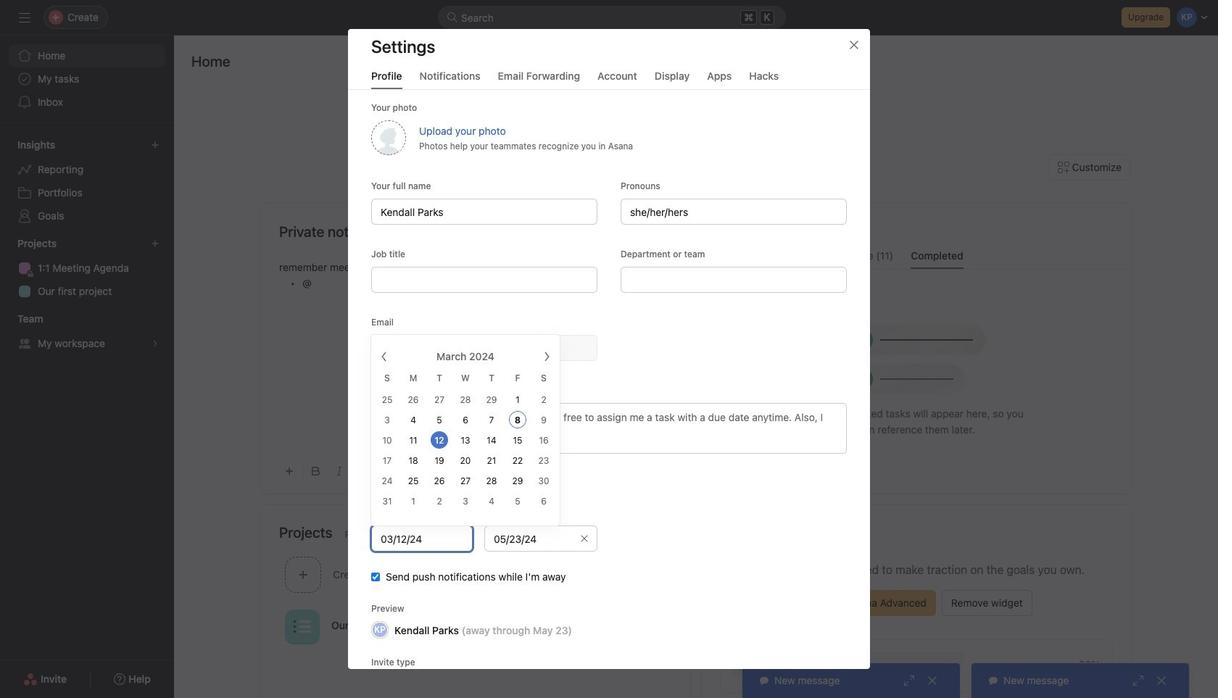 Task type: describe. For each thing, give the bounding box(es) containing it.
Optional text field
[[485, 526, 598, 552]]

expand new message image for rightmost close image
[[1133, 676, 1145, 687]]

at mention image
[[570, 466, 581, 477]]

upload new photo image
[[371, 120, 406, 155]]

1 horizontal spatial close image
[[1157, 676, 1168, 687]]

previous month image
[[379, 351, 390, 363]]

italics image
[[335, 467, 344, 476]]

insights element
[[0, 132, 174, 231]]

global element
[[0, 36, 174, 123]]

expand new message image for close icon
[[904, 676, 916, 687]]

I usually work from 9am-5pm PST. Feel free to assign me a task with a due date anytime. Also, I love dogs! text field
[[371, 403, 847, 454]]

next month image
[[541, 351, 553, 363]]

add profile photo image
[[720, 216, 755, 251]]

bold image
[[312, 467, 321, 476]]

teams element
[[0, 306, 174, 358]]

list image
[[294, 619, 311, 636]]

underline image
[[358, 467, 367, 476]]



Task type: locate. For each thing, give the bounding box(es) containing it.
document
[[279, 260, 673, 449]]

1 horizontal spatial expand new message image
[[1133, 676, 1145, 687]]

people image
[[491, 566, 508, 584]]

switch
[[371, 479, 389, 489]]

0 horizontal spatial expand new message image
[[904, 676, 916, 687]]

2 expand new message image from the left
[[1133, 676, 1145, 687]]

clear date image
[[580, 535, 589, 543]]

close image
[[927, 676, 939, 687]]

projects element
[[0, 231, 174, 306]]

prominent image
[[447, 12, 459, 23]]

0 vertical spatial close image
[[849, 39, 861, 51]]

hide sidebar image
[[19, 12, 30, 23]]

None text field
[[371, 199, 598, 225], [371, 267, 598, 293], [621, 267, 847, 293], [371, 526, 473, 552], [371, 199, 598, 225], [371, 267, 598, 293], [621, 267, 847, 293], [371, 526, 473, 552]]

toolbar
[[279, 455, 673, 488]]

1 expand new message image from the left
[[904, 676, 916, 687]]

close image
[[849, 39, 861, 51], [1157, 676, 1168, 687]]

None checkbox
[[371, 573, 380, 582]]

1 vertical spatial close image
[[1157, 676, 1168, 687]]

0 horizontal spatial close image
[[849, 39, 861, 51]]

Third-person pronouns (e.g. she/her/hers) text field
[[621, 199, 847, 225]]

code image
[[405, 467, 414, 476]]

expand new message image
[[904, 676, 916, 687], [1133, 676, 1145, 687]]

None text field
[[371, 335, 598, 361]]



Task type: vqa. For each thing, say whether or not it's contained in the screenshot.
DAYS
no



